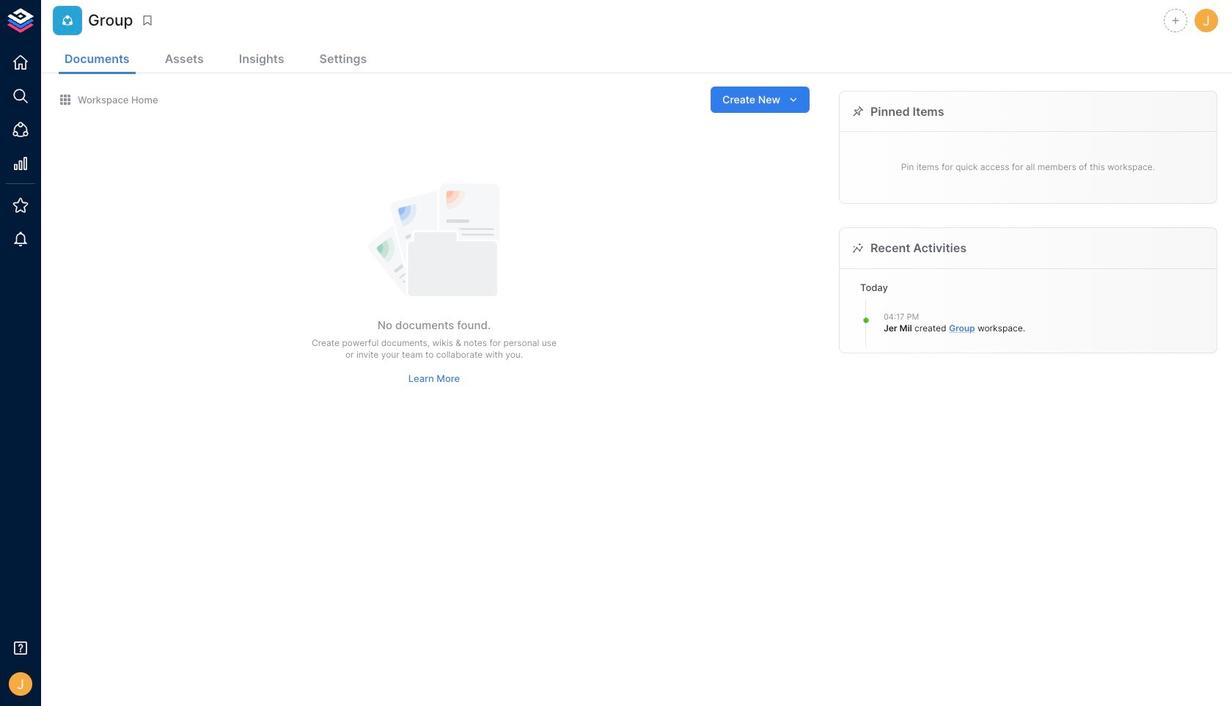 Task type: locate. For each thing, give the bounding box(es) containing it.
bookmark image
[[141, 14, 154, 27]]



